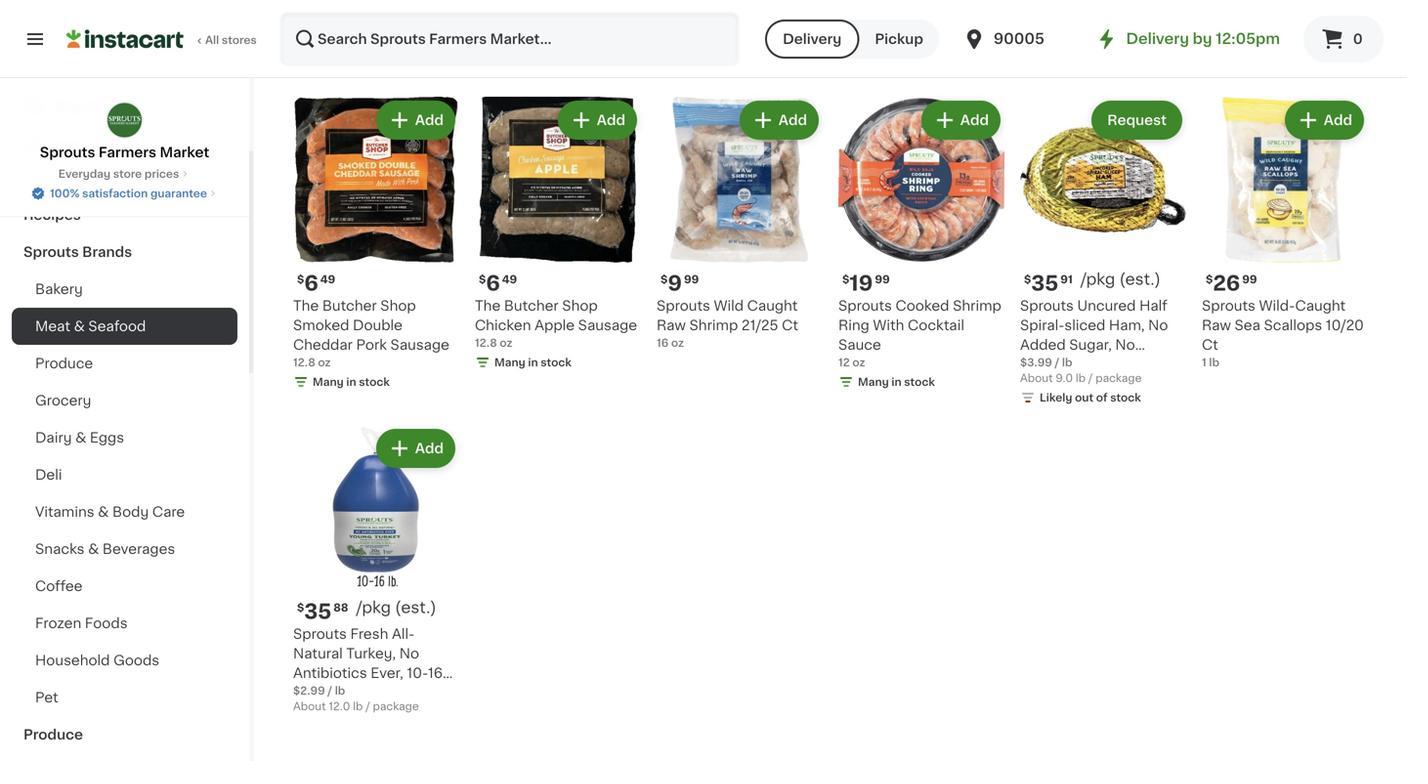 Task type: describe. For each thing, give the bounding box(es) containing it.
many in stock down fillets
[[495, 64, 572, 75]]

snacks & beverages
[[35, 542, 175, 556]]

raised inside the sprouts farm raised tilapia fillets 2 lb
[[570, 6, 617, 20]]

$ inside $ 35 88 /pkg (est.)
[[297, 603, 304, 613]]

shrimp inside sprouts cooked shrimp ring with cocktail sauce 12 oz
[[953, 299, 1002, 313]]

sea
[[1235, 319, 1261, 332]]

many down tilapia
[[495, 64, 525, 75]]

sprouts farmers market link
[[40, 102, 209, 162]]

sprouts for sprouts brands
[[23, 245, 79, 259]]

guarantee
[[150, 188, 207, 199]]

12.8 inside the butcher shop smoked double cheddar pork sausage 12.8 oz
[[293, 357, 315, 368]]

produce link for meat & seafood
[[12, 345, 237, 382]]

dairy & eggs link
[[12, 419, 237, 456]]

raw for 26
[[1202, 319, 1231, 332]]

0 button
[[1304, 16, 1384, 63]]

sprouts 13/15 count previously frozen ez peel raw shrimp
[[1020, 6, 1162, 59]]

tilapia
[[475, 25, 519, 39]]

antibiotics inside "sprouts fresh all- natural turkey, no antibiotics ever, 10-16 lb., limit 2"
[[293, 667, 367, 680]]

wild for mahi
[[1259, 6, 1289, 20]]

1 horizontal spatial no
[[1116, 338, 1135, 352]]

lb up 12.0
[[335, 686, 345, 696]]

sprouts for sprouts 26/30 count farm raised cooked shrimp
[[839, 6, 892, 20]]

stock down fillets
[[541, 64, 572, 75]]

meat
[[35, 320, 70, 333]]

smoked
[[293, 319, 349, 332]]

pickup button
[[859, 20, 939, 59]]

49 for the butcher shop chicken apple sausage
[[502, 274, 517, 285]]

/ right 12.0
[[366, 701, 370, 712]]

sprouts farmers market
[[40, 146, 209, 159]]

farm inside the sprouts farm raised tilapia fillets 2 lb
[[532, 6, 567, 20]]

the butcher shop fully cooked uncured bacon
[[657, 6, 820, 39]]

& for snacks
[[88, 542, 99, 556]]

chicken
[[475, 319, 531, 332]]

double
[[353, 319, 403, 332]]

dairy
[[35, 431, 72, 445]]

sliced
[[1065, 319, 1106, 332]]

16 for sprouts wild caught raw shrimp 21/25 ct
[[657, 338, 669, 348]]

foods
[[85, 617, 128, 630]]

buy
[[55, 100, 82, 113]]

stock down sprouts cooked shrimp ring with cocktail sauce 12 oz
[[904, 377, 935, 388]]

pork
[[356, 338, 387, 352]]

pet
[[35, 691, 58, 705]]

half
[[1140, 299, 1168, 313]]

/ up likely out of stock at bottom right
[[1089, 373, 1093, 384]]

add button for sprouts wild-caught raw sea scallops 10/20 ct
[[1287, 103, 1362, 138]]

natural for breast
[[406, 6, 456, 20]]

stores
[[222, 35, 257, 45]]

buy it again
[[55, 100, 137, 113]]

grocery link
[[12, 382, 237, 419]]

ever, inside sprouts uncured half spiral-sliced ham, no added sugar, no antibiotics ever, 8lb.
[[1098, 358, 1131, 371]]

uncured inside sprouts uncured half spiral-sliced ham, no added sugar, no antibiotics ever, 8lb.
[[1077, 299, 1136, 313]]

90005 button
[[963, 12, 1080, 66]]

meat & seafood link
[[12, 308, 237, 345]]

8lb.
[[1134, 358, 1159, 371]]

stock right of
[[1110, 392, 1141, 403]]

of
[[1096, 392, 1108, 403]]

6 for the butcher shop chicken apple sausage
[[486, 273, 500, 294]]

ever, inside "sprouts fresh all- natural turkey, no antibiotics ever, 10-16 lb., limit 2"
[[371, 667, 403, 680]]

request
[[1108, 113, 1167, 127]]

grocery
[[35, 394, 91, 408]]

sprouts 99/1 all-natural ground turkey breast 16 oz
[[293, 6, 456, 55]]

1 mahi from the left
[[1202, 25, 1236, 39]]

6 for the butcher shop smoked double cheddar pork sausage
[[304, 273, 318, 294]]

wild-
[[1259, 299, 1295, 313]]

many in stock for sprouts cooked shrimp ring with cocktail sauce
[[858, 377, 935, 388]]

lb right 9.0
[[1076, 373, 1086, 384]]

the for the butcher shop chicken apple sausage 12.8 oz
[[475, 299, 501, 313]]

(est.) for $ 35 91 /pkg (est.)
[[1119, 272, 1161, 287]]

it
[[86, 100, 95, 113]]

sprouts for sprouts farmers market
[[40, 146, 95, 159]]

$ 6 49 for the butcher shop chicken apple sausage
[[479, 273, 517, 294]]

in down turkey
[[346, 64, 356, 75]]

dairy & eggs
[[35, 431, 124, 445]]

many in stock for the butcher shop smoked double cheddar pork sausage
[[313, 377, 390, 388]]

butcher for double
[[322, 299, 377, 313]]

count for ez
[[1116, 6, 1158, 20]]

delivery for delivery
[[783, 32, 842, 46]]

product group containing 26
[[1202, 97, 1368, 370]]

goods
[[113, 654, 159, 668]]

16 for 16 oz
[[293, 44, 305, 55]]

oz inside the butcher shop chicken apple sausage 12.8 oz
[[500, 338, 513, 348]]

$ 35 91 /pkg (est.)
[[1024, 272, 1161, 294]]

88
[[334, 603, 348, 613]]

likely
[[1040, 392, 1073, 403]]

eggs
[[90, 431, 124, 445]]

lists link
[[12, 126, 237, 165]]

many down ground at left
[[313, 64, 344, 75]]

coffee link
[[12, 568, 237, 605]]

beverages
[[103, 542, 175, 556]]

store
[[113, 169, 142, 179]]

all- for no
[[392, 627, 415, 641]]

sprouts for sprouts 13/15 count previously frozen ez peel raw shrimp
[[1020, 6, 1074, 20]]

lb inside sprouts wild-caught raw sea scallops 10/20 ct 1 lb
[[1209, 357, 1220, 368]]

shop for double
[[380, 299, 416, 313]]

raw for 9
[[657, 319, 686, 332]]

12
[[839, 357, 850, 368]]

/pkg for $ 35 91 /pkg (est.)
[[1081, 272, 1116, 287]]

$ 26 99
[[1206, 273, 1257, 294]]

service type group
[[765, 20, 939, 59]]

add for sprouts wild-caught raw sea scallops 10/20 ct
[[1324, 113, 1353, 127]]

the for the butcher shop smoked double cheddar pork sausage 12.8 oz
[[293, 299, 319, 313]]

ct inside sprouts wild-caught raw sea scallops 10/20 ct 1 lb
[[1202, 338, 1219, 352]]

add for the butcher shop smoked double cheddar pork sausage
[[415, 113, 444, 127]]

package for $3.99 / lb about 9.0 lb / package
[[1096, 373, 1142, 384]]

sprouts 26/30 count farm raised cooked shrimp button
[[839, 0, 1005, 77]]

add for sprouts cooked shrimp ring with cocktail sauce
[[961, 113, 989, 127]]

antibiotics inside sprouts uncured half spiral-sliced ham, no added sugar, no antibiotics ever, 8lb.
[[1020, 358, 1094, 371]]

$ for the butcher shop smoked double cheddar pork sausage
[[297, 274, 304, 285]]

add button for sprouts cooked shrimp ring with cocktail sauce
[[923, 103, 999, 138]]

fresh
[[350, 627, 388, 641]]

$2.99 / lb about 12.0 lb / package
[[293, 686, 419, 712]]

(est.) for $ 35 88 /pkg (est.)
[[395, 600, 437, 616]]

coffee
[[35, 580, 83, 593]]

instacart logo image
[[66, 27, 184, 51]]

/ up 9.0
[[1055, 357, 1060, 368]]

count for cooked
[[940, 6, 983, 20]]

12:05pm
[[1216, 32, 1280, 46]]

butcher for apple
[[504, 299, 559, 313]]

add for sprouts wild caught raw shrimp 21/25 ct
[[779, 113, 807, 127]]

the butcher shop fully cooked uncured bacon button
[[657, 0, 823, 58]]

cocktail
[[908, 319, 965, 332]]

product group containing 19
[[839, 97, 1005, 394]]

0 horizontal spatial frozen
[[35, 617, 81, 630]]

& for dairy
[[75, 431, 86, 445]]

add for sprouts fresh all- natural turkey, no antibiotics ever, 10-16 lb., limit 2
[[415, 442, 444, 455]]

caught for 9
[[747, 299, 798, 313]]

delivery for delivery by 12:05pm
[[1126, 32, 1189, 46]]

body
[[112, 505, 149, 519]]

about for $2.99 / lb about 12.0 lb / package
[[293, 701, 326, 712]]

in for the butcher shop smoked double cheddar pork sausage
[[346, 377, 356, 388]]

lb right 12.0
[[353, 701, 363, 712]]

9.0
[[1056, 373, 1073, 384]]

ct inside sprouts wild caught raw shrimp 21/25 ct 16 oz
[[782, 319, 798, 332]]

vitamins & body care
[[35, 505, 185, 519]]

sprouts wild-caught raw sea scallops 10/20 ct 1 lb
[[1202, 299, 1364, 368]]

caught inside sprouts wild caught mahi mahi 32 oz
[[1293, 6, 1343, 20]]

$ for sprouts wild-caught raw sea scallops 10/20 ct
[[1206, 274, 1213, 285]]

ez
[[1144, 25, 1162, 39]]

vitamins
[[35, 505, 94, 519]]

fillets
[[523, 25, 563, 39]]

sprouts brands link
[[12, 234, 237, 271]]

Search field
[[281, 14, 738, 65]]

49 for the butcher shop smoked double cheddar pork sausage
[[320, 274, 335, 285]]

shrimp inside sprouts 13/15 count previously frozen ez peel raw shrimp
[[1087, 45, 1135, 59]]

scallops
[[1264, 319, 1323, 332]]

household goods link
[[12, 642, 237, 679]]

sugar,
[[1069, 338, 1112, 352]]

pickup
[[875, 32, 923, 46]]

sprouts wild caught mahi mahi 32 oz
[[1202, 6, 1343, 55]]

brands
[[82, 245, 132, 259]]

add button for sprouts wild caught raw shrimp 21/25 ct
[[742, 103, 817, 138]]

sprouts 13/15 count previously frozen ez peel raw shrimp button
[[1020, 0, 1186, 77]]

12.0
[[329, 701, 350, 712]]

household
[[35, 654, 110, 668]]

sprouts for sprouts cooked shrimp ring with cocktail sauce 12 oz
[[839, 299, 892, 313]]

in for the butcher shop chicken apple sausage
[[528, 357, 538, 368]]

peel
[[1020, 45, 1050, 59]]

delivery by 12:05pm
[[1126, 32, 1280, 46]]

oz inside sprouts cooked shrimp ring with cocktail sauce 12 oz
[[853, 357, 865, 368]]

sprouts cooked shrimp ring with cocktail sauce 12 oz
[[839, 299, 1002, 368]]

sauce
[[839, 338, 881, 352]]

99 for 9
[[684, 274, 699, 285]]

in down fillets
[[528, 64, 538, 75]]

13/15
[[1077, 6, 1112, 20]]



Task type: locate. For each thing, give the bounding box(es) containing it.
1 horizontal spatial 6
[[486, 273, 500, 294]]

sprouts inside sprouts wild caught mahi mahi 32 oz
[[1202, 6, 1256, 20]]

0 vertical spatial uncured
[[714, 25, 773, 39]]

0 vertical spatial 16
[[293, 44, 305, 55]]

farm inside 'sprouts 26/30 count farm raised cooked shrimp'
[[839, 25, 873, 39]]

$ inside $ 26 99
[[1206, 274, 1213, 285]]

2 49 from the left
[[502, 274, 517, 285]]

stock down turkey
[[359, 64, 390, 75]]

1 vertical spatial wild
[[714, 299, 744, 313]]

$ 6 49 up smoked
[[297, 273, 335, 294]]

produce link down household goods link
[[12, 716, 237, 754]]

oz inside sprouts wild caught raw shrimp 21/25 ct 16 oz
[[671, 338, 684, 348]]

1 vertical spatial sausage
[[390, 338, 449, 352]]

add button
[[378, 103, 453, 138], [560, 103, 635, 138], [742, 103, 817, 138], [923, 103, 999, 138], [1287, 103, 1362, 138], [378, 431, 453, 466]]

product group containing 9
[[657, 97, 823, 351]]

99 inside $ 26 99
[[1242, 274, 1257, 285]]

butcher up apple
[[504, 299, 559, 313]]

lb down tilapia
[[484, 44, 495, 55]]

$
[[297, 274, 304, 285], [479, 274, 486, 285], [661, 274, 668, 285], [842, 274, 850, 285], [1024, 274, 1031, 285], [1206, 274, 1213, 285], [297, 603, 304, 613]]

1
[[1202, 357, 1207, 368]]

2 right limit
[[354, 686, 362, 700]]

package up of
[[1096, 373, 1142, 384]]

many in stock down apple
[[495, 357, 572, 368]]

/pkg inside $ 35 88 /pkg (est.)
[[356, 600, 391, 616]]

shrimp inside 'sprouts 26/30 count farm raised cooked shrimp'
[[839, 45, 887, 59]]

sprouts down 88
[[293, 627, 347, 641]]

add button for the butcher shop chicken apple sausage
[[560, 103, 635, 138]]

many for the butcher shop chicken apple sausage
[[495, 357, 525, 368]]

sprouts down $ 9 99
[[657, 299, 710, 313]]

2 horizontal spatial butcher
[[686, 6, 741, 20]]

caught
[[1293, 6, 1343, 20], [747, 299, 798, 313], [1295, 299, 1346, 313]]

91
[[1061, 274, 1073, 285]]

1 horizontal spatial count
[[1116, 6, 1158, 20]]

$ 19 99
[[842, 273, 890, 294]]

sausage inside the butcher shop smoked double cheddar pork sausage 12.8 oz
[[390, 338, 449, 352]]

sprouts for sprouts farm raised tilapia fillets 2 lb
[[475, 6, 529, 20]]

again
[[99, 100, 137, 113]]

1 99 from the left
[[684, 274, 699, 285]]

21/25
[[742, 319, 779, 332]]

0 horizontal spatial ever,
[[371, 667, 403, 680]]

0 horizontal spatial about
[[293, 701, 326, 712]]

2 vertical spatial 16
[[428, 667, 443, 680]]

0 vertical spatial produce link
[[12, 345, 237, 382]]

frozen foods
[[35, 617, 128, 630]]

1 horizontal spatial antibiotics
[[1020, 358, 1094, 371]]

shop left the fully
[[744, 6, 780, 20]]

99 for 26
[[1242, 274, 1257, 285]]

1 vertical spatial package
[[373, 701, 419, 712]]

sprouts
[[293, 6, 347, 20], [475, 6, 529, 20], [839, 6, 892, 20], [1020, 6, 1074, 20], [1202, 6, 1256, 20], [40, 146, 95, 159], [23, 245, 79, 259], [657, 299, 710, 313], [839, 299, 892, 313], [1020, 299, 1074, 313], [1202, 299, 1256, 313], [293, 627, 347, 641]]

$35.91 per package (estimated) element
[[1020, 271, 1186, 296]]

bacon
[[776, 25, 820, 39]]

(est.)
[[1119, 272, 1161, 287], [395, 600, 437, 616]]

100%
[[50, 188, 80, 199]]

oz inside sprouts 99/1 all-natural ground turkey breast 16 oz
[[308, 44, 321, 55]]

many in stock down "pork"
[[313, 377, 390, 388]]

1 vertical spatial 2
[[354, 686, 362, 700]]

0 horizontal spatial the
[[293, 299, 319, 313]]

sprouts brands
[[23, 245, 132, 259]]

in down sprouts cooked shrimp ring with cocktail sauce 12 oz
[[892, 377, 902, 388]]

delivery inside 'delivery' button
[[783, 32, 842, 46]]

sprouts fresh all- natural turkey, no antibiotics ever, 10-16 lb., limit 2
[[293, 627, 443, 700]]

sprouts up 'previously'
[[1020, 6, 1074, 20]]

& right snacks
[[88, 542, 99, 556]]

1 horizontal spatial /pkg
[[1081, 272, 1116, 287]]

spiral-
[[1020, 319, 1065, 332]]

$ 6 49 for the butcher shop smoked double cheddar pork sausage
[[297, 273, 335, 294]]

$ inside $ 19 99
[[842, 274, 850, 285]]

cooked inside 'sprouts 26/30 count farm raised cooked shrimp'
[[927, 25, 981, 39]]

the inside the butcher shop smoked double cheddar pork sausage 12.8 oz
[[293, 299, 319, 313]]

package down '10-'
[[373, 701, 419, 712]]

1 vertical spatial antibiotics
[[293, 667, 367, 680]]

count up ez
[[1116, 6, 1158, 20]]

oz inside the butcher shop smoked double cheddar pork sausage 12.8 oz
[[318, 357, 331, 368]]

oz down $ 9 99
[[671, 338, 684, 348]]

wild for shrimp
[[714, 299, 744, 313]]

mahi
[[1202, 25, 1236, 39], [1239, 25, 1272, 39]]

about for $3.99 / lb about 9.0 lb / package
[[1020, 373, 1053, 384]]

butcher inside the butcher shop chicken apple sausage 12.8 oz
[[504, 299, 559, 313]]

vitamins & body care link
[[12, 494, 237, 531]]

/
[[1055, 357, 1060, 368], [1089, 373, 1093, 384], [328, 686, 332, 696], [366, 701, 370, 712]]

caught inside sprouts wild-caught raw sea scallops 10/20 ct 1 lb
[[1295, 299, 1346, 313]]

no inside "sprouts fresh all- natural turkey, no antibiotics ever, 10-16 lb., limit 2"
[[399, 647, 419, 661]]

uncured down $35.91 per package (estimated) element
[[1077, 299, 1136, 313]]

16 inside "sprouts fresh all- natural turkey, no antibiotics ever, 10-16 lb., limit 2"
[[428, 667, 443, 680]]

0 vertical spatial frozen
[[1095, 25, 1141, 39]]

0 horizontal spatial ct
[[782, 319, 798, 332]]

0 vertical spatial sausage
[[578, 319, 637, 332]]

0 horizontal spatial delivery
[[783, 32, 842, 46]]

package inside the $3.99 / lb about 9.0 lb / package
[[1096, 373, 1142, 384]]

farmers
[[99, 146, 156, 159]]

0 horizontal spatial sausage
[[390, 338, 449, 352]]

1 horizontal spatial ever,
[[1098, 358, 1131, 371]]

oz right 12
[[853, 357, 865, 368]]

1 vertical spatial no
[[1116, 338, 1135, 352]]

buy it again link
[[12, 87, 237, 126]]

1 count from the left
[[940, 6, 983, 20]]

sprouts for sprouts wild caught raw shrimp 21/25 ct 16 oz
[[657, 299, 710, 313]]

fully
[[783, 6, 816, 20]]

natural
[[406, 6, 456, 20], [293, 647, 343, 661]]

2 horizontal spatial shop
[[744, 6, 780, 20]]

2 inside "sprouts fresh all- natural turkey, no antibiotics ever, 10-16 lb., limit 2"
[[354, 686, 362, 700]]

& left body
[[98, 505, 109, 519]]

0 vertical spatial (est.)
[[1119, 272, 1161, 287]]

1 horizontal spatial 49
[[502, 274, 517, 285]]

1 $ 6 49 from the left
[[297, 273, 335, 294]]

sprouts for sprouts 99/1 all-natural ground turkey breast 16 oz
[[293, 6, 347, 20]]

delivery inside delivery by 12:05pm link
[[1126, 32, 1189, 46]]

/pkg inside $ 35 91 /pkg (est.)
[[1081, 272, 1116, 287]]

butcher for cooked
[[686, 6, 741, 20]]

produce for meat
[[35, 357, 93, 370]]

sprouts wild caught raw shrimp 21/25 ct 16 oz
[[657, 299, 798, 348]]

0 horizontal spatial butcher
[[322, 299, 377, 313]]

lb up 9.0
[[1062, 357, 1073, 368]]

prices
[[145, 169, 179, 179]]

produce link down seafood at top
[[12, 345, 237, 382]]

0 vertical spatial no
[[1149, 319, 1168, 332]]

ground
[[293, 25, 345, 39]]

10/20
[[1326, 319, 1364, 332]]

1 vertical spatial raised
[[876, 25, 924, 39]]

1 vertical spatial 12.8
[[293, 357, 315, 368]]

2 mahi from the left
[[1239, 25, 1272, 39]]

many in stock down 'sauce'
[[858, 377, 935, 388]]

sprouts inside sprouts 13/15 count previously frozen ez peel raw shrimp
[[1020, 6, 1074, 20]]

shop inside the butcher shop fully cooked uncured bacon
[[744, 6, 780, 20]]

& left eggs
[[75, 431, 86, 445]]

everyday
[[58, 169, 111, 179]]

butcher inside the butcher shop smoked double cheddar pork sausage 12.8 oz
[[322, 299, 377, 313]]

ct right the 21/25
[[782, 319, 798, 332]]

$ inside $ 35 91 /pkg (est.)
[[1024, 274, 1031, 285]]

1 horizontal spatial delivery
[[1126, 32, 1189, 46]]

lb inside the sprouts farm raised tilapia fillets 2 lb
[[484, 44, 495, 55]]

raw inside sprouts wild caught raw shrimp 21/25 ct 16 oz
[[657, 319, 686, 332]]

about inside the $3.99 / lb about 9.0 lb / package
[[1020, 373, 1053, 384]]

1 6 from the left
[[304, 273, 318, 294]]

turkey,
[[346, 647, 396, 661]]

add
[[415, 113, 444, 127], [597, 113, 625, 127], [779, 113, 807, 127], [961, 113, 989, 127], [1324, 113, 1353, 127], [415, 442, 444, 455]]

1 horizontal spatial butcher
[[504, 299, 559, 313]]

sprouts up everyday
[[40, 146, 95, 159]]

/ up 12.0
[[328, 686, 332, 696]]

ever, down sugar,
[[1098, 358, 1131, 371]]

sprouts inside sprouts wild-caught raw sea scallops 10/20 ct 1 lb
[[1202, 299, 1256, 313]]

frozen inside sprouts 13/15 count previously frozen ez peel raw shrimp
[[1095, 25, 1141, 39]]

sprouts farm raised tilapia fillets 2 lb
[[475, 6, 617, 55]]

12.8 inside the butcher shop chicken apple sausage 12.8 oz
[[475, 338, 497, 348]]

0 vertical spatial 35
[[1031, 273, 1059, 294]]

about inside $2.99 / lb about 12.0 lb / package
[[293, 701, 326, 712]]

many for sprouts cooked shrimp ring with cocktail sauce
[[858, 377, 889, 388]]

satisfaction
[[82, 188, 148, 199]]

1 vertical spatial ever,
[[371, 667, 403, 680]]

sausage down double at top left
[[390, 338, 449, 352]]

package for $2.99 / lb about 12.0 lb / package
[[373, 701, 419, 712]]

0 vertical spatial natural
[[406, 6, 456, 20]]

10-
[[407, 667, 428, 680]]

oz down ground at left
[[308, 44, 321, 55]]

0 horizontal spatial 49
[[320, 274, 335, 285]]

35 inside $ 35 91 /pkg (est.)
[[1031, 273, 1059, 294]]

household goods
[[35, 654, 159, 668]]

$ 35 88 /pkg (est.)
[[297, 600, 437, 622]]

butcher left the fully
[[686, 6, 741, 20]]

99 inside $ 19 99
[[875, 274, 890, 285]]

0 horizontal spatial $ 6 49
[[297, 273, 335, 294]]

in for sprouts cooked shrimp ring with cocktail sauce
[[892, 377, 902, 388]]

the
[[657, 6, 682, 20], [293, 299, 319, 313], [475, 299, 501, 313]]

1 vertical spatial farm
[[839, 25, 873, 39]]

no down half at the right top of the page
[[1149, 319, 1168, 332]]

raw
[[1054, 45, 1083, 59], [657, 319, 686, 332], [1202, 319, 1231, 332]]

0 vertical spatial package
[[1096, 373, 1142, 384]]

0 horizontal spatial natural
[[293, 647, 343, 661]]

& for meat
[[74, 320, 85, 333]]

product group
[[293, 97, 459, 394], [475, 97, 641, 374], [657, 97, 823, 351], [839, 97, 1005, 394], [1020, 97, 1186, 410], [1202, 97, 1368, 370], [293, 425, 459, 714]]

12.8 down chicken
[[475, 338, 497, 348]]

butcher up double at top left
[[322, 299, 377, 313]]

35 for $ 35 91 /pkg (est.)
[[1031, 273, 1059, 294]]

1 vertical spatial produce link
[[12, 716, 237, 754]]

/pkg for $ 35 88 /pkg (est.)
[[356, 600, 391, 616]]

99 for 19
[[875, 274, 890, 285]]

1 vertical spatial frozen
[[35, 617, 81, 630]]

the inside the butcher shop chicken apple sausage 12.8 oz
[[475, 299, 501, 313]]

shrimp inside sprouts wild caught raw shrimp 21/25 ct 16 oz
[[690, 319, 738, 332]]

0 horizontal spatial (est.)
[[395, 600, 437, 616]]

100% satisfaction guarantee button
[[30, 182, 219, 201]]

$3.99 / lb about 9.0 lb / package
[[1020, 357, 1142, 384]]

1 horizontal spatial $ 6 49
[[479, 273, 517, 294]]

0 horizontal spatial uncured
[[714, 25, 773, 39]]

sprouts for sprouts wild caught mahi mahi 32 oz
[[1202, 6, 1256, 20]]

2 horizontal spatial no
[[1149, 319, 1168, 332]]

stock down apple
[[541, 357, 572, 368]]

all- inside sprouts 99/1 all-natural ground turkey breast 16 oz
[[383, 6, 406, 20]]

sprouts for sprouts fresh all- natural turkey, no antibiotics ever, 10-16 lb., limit 2
[[293, 627, 347, 641]]

sprouts up pickup
[[839, 6, 892, 20]]

bakery link
[[12, 271, 237, 308]]

caught for 26
[[1295, 299, 1346, 313]]

/pkg up fresh
[[356, 600, 391, 616]]

all- for turkey
[[383, 6, 406, 20]]

sprouts inside sprouts uncured half spiral-sliced ham, no added sugar, no antibiotics ever, 8lb.
[[1020, 299, 1074, 313]]

no down ham, at the top right of the page
[[1116, 338, 1135, 352]]

sprouts for sprouts uncured half spiral-sliced ham, no added sugar, no antibiotics ever, 8lb.
[[1020, 299, 1074, 313]]

package
[[1096, 373, 1142, 384], [373, 701, 419, 712]]

farm left pickup
[[839, 25, 873, 39]]

caught inside sprouts wild caught raw shrimp 21/25 ct 16 oz
[[747, 299, 798, 313]]

wild inside sprouts wild caught mahi mahi 32 oz
[[1259, 6, 1289, 20]]

0 vertical spatial all-
[[383, 6, 406, 20]]

$ for the butcher shop chicken apple sausage
[[479, 274, 486, 285]]

natural inside "sprouts fresh all- natural turkey, no antibiotics ever, 10-16 lb., limit 2"
[[293, 647, 343, 661]]

pet link
[[12, 679, 237, 716]]

sprouts up tilapia
[[475, 6, 529, 20]]

oz down chicken
[[500, 338, 513, 348]]

6 up smoked
[[304, 273, 318, 294]]

butcher inside the butcher shop fully cooked uncured bacon
[[686, 6, 741, 20]]

0 horizontal spatial no
[[399, 647, 419, 661]]

1 horizontal spatial (est.)
[[1119, 272, 1161, 287]]

meat & seafood
[[35, 320, 146, 333]]

no up '10-'
[[399, 647, 419, 661]]

0 vertical spatial raised
[[570, 6, 617, 20]]

49 up chicken
[[502, 274, 517, 285]]

snacks
[[35, 542, 85, 556]]

cheddar
[[293, 338, 353, 352]]

$35.88 per package (estimated) element
[[293, 599, 459, 625]]

0 horizontal spatial 2
[[354, 686, 362, 700]]

1 vertical spatial (est.)
[[395, 600, 437, 616]]

add button for sprouts fresh all- natural turkey, no antibiotics ever, 10-16 lb., limit 2
[[378, 431, 453, 466]]

raw inside sprouts wild-caught raw sea scallops 10/20 ct 1 lb
[[1202, 319, 1231, 332]]

35 left 88
[[304, 602, 332, 622]]

1 horizontal spatial natural
[[406, 6, 456, 20]]

raw down 'previously'
[[1054, 45, 1083, 59]]

16
[[293, 44, 305, 55], [657, 338, 669, 348], [428, 667, 443, 680]]

1 horizontal spatial raised
[[876, 25, 924, 39]]

sprouts inside the sprouts farm raised tilapia fillets 2 lb
[[475, 6, 529, 20]]

(est.) inside $ 35 91 /pkg (est.)
[[1119, 272, 1161, 287]]

99 right 9
[[684, 274, 699, 285]]

many down cheddar
[[313, 377, 344, 388]]

delivery
[[1126, 32, 1189, 46], [783, 32, 842, 46]]

sprouts up 'spiral-'
[[1020, 299, 1074, 313]]

1 49 from the left
[[320, 274, 335, 285]]

the inside the butcher shop fully cooked uncured bacon
[[657, 6, 682, 20]]

1 horizontal spatial wild
[[1259, 6, 1289, 20]]

0 vertical spatial 2
[[475, 44, 482, 55]]

/pkg right 91
[[1081, 272, 1116, 287]]

all- right 99/1
[[383, 6, 406, 20]]

99/1
[[350, 6, 380, 20]]

16 inside sprouts 99/1 all-natural ground turkey breast 16 oz
[[293, 44, 305, 55]]

count inside 'sprouts 26/30 count farm raised cooked shrimp'
[[940, 6, 983, 20]]

wild inside sprouts wild caught raw shrimp 21/25 ct 16 oz
[[714, 299, 744, 313]]

6 up chicken
[[486, 273, 500, 294]]

sprouts up 12:05pm
[[1202, 6, 1256, 20]]

sprouts inside 'sprouts 26/30 count farm raised cooked shrimp'
[[839, 6, 892, 20]]

the for the butcher shop fully cooked uncured bacon
[[657, 6, 682, 20]]

1 horizontal spatial 99
[[875, 274, 890, 285]]

oz right 32
[[1219, 44, 1231, 55]]

previously
[[1020, 25, 1091, 39]]

1 vertical spatial produce
[[23, 728, 83, 742]]

16 inside sprouts wild caught raw shrimp 21/25 ct 16 oz
[[657, 338, 669, 348]]

1 horizontal spatial mahi
[[1239, 25, 1272, 39]]

about down 'lb.,'
[[293, 701, 326, 712]]

count inside sprouts 13/15 count previously frozen ez peel raw shrimp
[[1116, 6, 1158, 20]]

many in stock down turkey
[[313, 64, 390, 75]]

0 horizontal spatial /pkg
[[356, 600, 391, 616]]

0 horizontal spatial wild
[[714, 299, 744, 313]]

sausage
[[578, 319, 637, 332], [390, 338, 449, 352]]

shop inside the butcher shop smoked double cheddar pork sausage 12.8 oz
[[380, 299, 416, 313]]

ct up 1
[[1202, 338, 1219, 352]]

0 horizontal spatial raw
[[657, 319, 686, 332]]

32
[[1202, 44, 1216, 55]]

add button for the butcher shop smoked double cheddar pork sausage
[[378, 103, 453, 138]]

2 99 from the left
[[875, 274, 890, 285]]

35 left 91
[[1031, 273, 1059, 294]]

0 vertical spatial produce
[[35, 357, 93, 370]]

produce for sprouts
[[23, 728, 83, 742]]

farm up fillets
[[532, 6, 567, 20]]

1 horizontal spatial ct
[[1202, 338, 1219, 352]]

2 horizontal spatial 99
[[1242, 274, 1257, 285]]

sausage right apple
[[578, 319, 637, 332]]

(est.) inside $ 35 88 /pkg (est.)
[[395, 600, 437, 616]]

shop up double at top left
[[380, 299, 416, 313]]

0 horizontal spatial 99
[[684, 274, 699, 285]]

1 vertical spatial natural
[[293, 647, 343, 661]]

1 horizontal spatial 16
[[428, 667, 443, 680]]

in down "pork"
[[346, 377, 356, 388]]

natural for antibiotics
[[293, 647, 343, 661]]

$ 6 49 up chicken
[[479, 273, 517, 294]]

uncured inside the butcher shop fully cooked uncured bacon
[[714, 25, 773, 39]]

2 $ 6 49 from the left
[[479, 273, 517, 294]]

sprouts inside sprouts wild caught raw shrimp 21/25 ct 16 oz
[[657, 299, 710, 313]]

1 horizontal spatial 2
[[475, 44, 482, 55]]

0 vertical spatial /pkg
[[1081, 272, 1116, 287]]

1 horizontal spatial the
[[475, 299, 501, 313]]

count right 26/30
[[940, 6, 983, 20]]

0 horizontal spatial 16
[[293, 44, 305, 55]]

$3.99
[[1020, 357, 1052, 368]]

2 inside the sprouts farm raised tilapia fillets 2 lb
[[475, 44, 482, 55]]

3 99 from the left
[[1242, 274, 1257, 285]]

many in stock for the butcher shop chicken apple sausage
[[495, 357, 572, 368]]

1 horizontal spatial 35
[[1031, 273, 1059, 294]]

$ for sprouts cooked shrimp ring with cocktail sauce
[[842, 274, 850, 285]]

12.8 down cheddar
[[293, 357, 315, 368]]

26
[[1213, 273, 1240, 294]]

sprouts down 26
[[1202, 299, 1256, 313]]

shop
[[744, 6, 780, 20], [380, 299, 416, 313], [562, 299, 598, 313]]

0
[[1353, 32, 1363, 46]]

breast
[[398, 25, 442, 39]]

1 produce link from the top
[[12, 345, 237, 382]]

cooked inside sprouts cooked shrimp ring with cocktail sauce 12 oz
[[896, 299, 949, 313]]

oz inside sprouts wild caught mahi mahi 32 oz
[[1219, 44, 1231, 55]]

the butcher shop smoked double cheddar pork sausage 12.8 oz
[[293, 299, 449, 368]]

1 horizontal spatial shop
[[562, 299, 598, 313]]

0 vertical spatial 12.8
[[475, 338, 497, 348]]

mahi up 32
[[1202, 25, 1236, 39]]

produce up grocery
[[35, 357, 93, 370]]

2 6 from the left
[[486, 273, 500, 294]]

2 produce link from the top
[[12, 716, 237, 754]]

$ for sprouts wild caught raw shrimp 21/25 ct
[[661, 274, 668, 285]]

0 horizontal spatial 35
[[304, 602, 332, 622]]

frozen foods link
[[12, 605, 237, 642]]

oz
[[308, 44, 321, 55], [1219, 44, 1231, 55], [500, 338, 513, 348], [671, 338, 684, 348], [318, 357, 331, 368], [853, 357, 865, 368]]

shop up apple
[[562, 299, 598, 313]]

about down $3.99
[[1020, 373, 1053, 384]]

sausage inside the butcher shop chicken apple sausage 12.8 oz
[[578, 319, 637, 332]]

shop inside the butcher shop chicken apple sausage 12.8 oz
[[562, 299, 598, 313]]

1 vertical spatial 35
[[304, 602, 332, 622]]

ever, down "turkey,"
[[371, 667, 403, 680]]

in
[[346, 64, 356, 75], [528, 64, 538, 75], [528, 357, 538, 368], [346, 377, 356, 388], [892, 377, 902, 388]]

market
[[160, 146, 209, 159]]

raw left sea
[[1202, 319, 1231, 332]]

many down chicken
[[495, 357, 525, 368]]

sprouts inside sprouts cooked shrimp ring with cocktail sauce 12 oz
[[839, 299, 892, 313]]

all stores link
[[66, 12, 258, 66]]

& right meat
[[74, 320, 85, 333]]

uncured
[[714, 25, 773, 39], [1077, 299, 1136, 313]]

mahi right by
[[1239, 25, 1272, 39]]

ct
[[782, 319, 798, 332], [1202, 338, 1219, 352]]

0 horizontal spatial package
[[373, 701, 419, 712]]

with
[[873, 319, 904, 332]]

0 horizontal spatial mahi
[[1202, 25, 1236, 39]]

None search field
[[280, 12, 740, 66]]

all
[[205, 35, 219, 45]]

2 count from the left
[[1116, 6, 1158, 20]]

sprouts inside "sprouts fresh all- natural turkey, no antibiotics ever, 10-16 lb., limit 2"
[[293, 627, 347, 641]]

& for vitamins
[[98, 505, 109, 519]]

0 horizontal spatial 12.8
[[293, 357, 315, 368]]

99 right 19
[[875, 274, 890, 285]]

apple
[[535, 319, 575, 332]]

99 inside $ 9 99
[[684, 274, 699, 285]]

1 horizontal spatial raw
[[1054, 45, 1083, 59]]

lb.,
[[293, 686, 313, 700]]

likely out of stock
[[1040, 392, 1141, 403]]

1 horizontal spatial package
[[1096, 373, 1142, 384]]

$ inside $ 9 99
[[661, 274, 668, 285]]

19
[[850, 273, 873, 294]]

$ 9 99
[[661, 273, 699, 294]]

12.8
[[475, 338, 497, 348], [293, 357, 315, 368]]

0 vertical spatial antibiotics
[[1020, 358, 1094, 371]]

0 horizontal spatial raised
[[570, 6, 617, 20]]

raised inside 'sprouts 26/30 count farm raised cooked shrimp'
[[876, 25, 924, 39]]

sprouts inside sprouts 99/1 all-natural ground turkey breast 16 oz
[[293, 6, 347, 20]]

produce link for sprouts brands
[[12, 716, 237, 754]]

0 vertical spatial ever,
[[1098, 358, 1131, 371]]

1 vertical spatial all-
[[392, 627, 415, 641]]

1 horizontal spatial frozen
[[1095, 25, 1141, 39]]

1 vertical spatial about
[[293, 701, 326, 712]]

natural up $2.99
[[293, 647, 343, 661]]

1 horizontal spatial uncured
[[1077, 299, 1136, 313]]

add for the butcher shop chicken apple sausage
[[597, 113, 625, 127]]

2 vertical spatial no
[[399, 647, 419, 661]]

the butcher shop chicken apple sausage 12.8 oz
[[475, 299, 637, 348]]

sprouts down $ 19 99 on the right
[[839, 299, 892, 313]]

shop for cooked
[[744, 6, 780, 20]]

package inside $2.99 / lb about 12.0 lb / package
[[373, 701, 419, 712]]

35 inside $ 35 88 /pkg (est.)
[[304, 602, 332, 622]]

2
[[475, 44, 482, 55], [354, 686, 362, 700]]

2 horizontal spatial 16
[[657, 338, 669, 348]]

produce
[[35, 357, 93, 370], [23, 728, 83, 742]]

(est.) up half at the right top of the page
[[1119, 272, 1161, 287]]

(est.) up "turkey,"
[[395, 600, 437, 616]]

raw inside sprouts 13/15 count previously frozen ez peel raw shrimp
[[1054, 45, 1083, 59]]

added
[[1020, 338, 1066, 352]]

antibiotics up limit
[[293, 667, 367, 680]]

deli
[[35, 468, 62, 482]]

0 vertical spatial wild
[[1259, 6, 1289, 20]]

natural inside sprouts 99/1 all-natural ground turkey breast 16 oz
[[406, 6, 456, 20]]

produce link
[[12, 345, 237, 382], [12, 716, 237, 754]]

in down apple
[[528, 357, 538, 368]]

1 vertical spatial 16
[[657, 338, 669, 348]]

many for the butcher shop smoked double cheddar pork sausage
[[313, 377, 344, 388]]

all- inside "sprouts fresh all- natural turkey, no antibiotics ever, 10-16 lb., limit 2"
[[392, 627, 415, 641]]

stock down "pork"
[[359, 377, 390, 388]]

2 horizontal spatial the
[[657, 6, 682, 20]]

cooked inside the butcher shop fully cooked uncured bacon
[[657, 25, 711, 39]]

sprouts farmers market logo image
[[106, 102, 143, 139]]

0 horizontal spatial count
[[940, 6, 983, 20]]

1 horizontal spatial 12.8
[[475, 338, 497, 348]]

lists
[[55, 139, 88, 152]]

0 horizontal spatial 6
[[304, 273, 318, 294]]

care
[[152, 505, 185, 519]]

frozen down coffee
[[35, 617, 81, 630]]

butcher
[[686, 6, 741, 20], [322, 299, 377, 313], [504, 299, 559, 313]]

oz down cheddar
[[318, 357, 331, 368]]

shop for apple
[[562, 299, 598, 313]]

sprouts for sprouts wild-caught raw sea scallops 10/20 ct 1 lb
[[1202, 299, 1256, 313]]

35 for $ 35 88 /pkg (est.)
[[304, 602, 332, 622]]

ring
[[839, 319, 870, 332]]

2 down tilapia
[[475, 44, 482, 55]]

count
[[940, 6, 983, 20], [1116, 6, 1158, 20]]



Task type: vqa. For each thing, say whether or not it's contained in the screenshot.
satisfaction
yes



